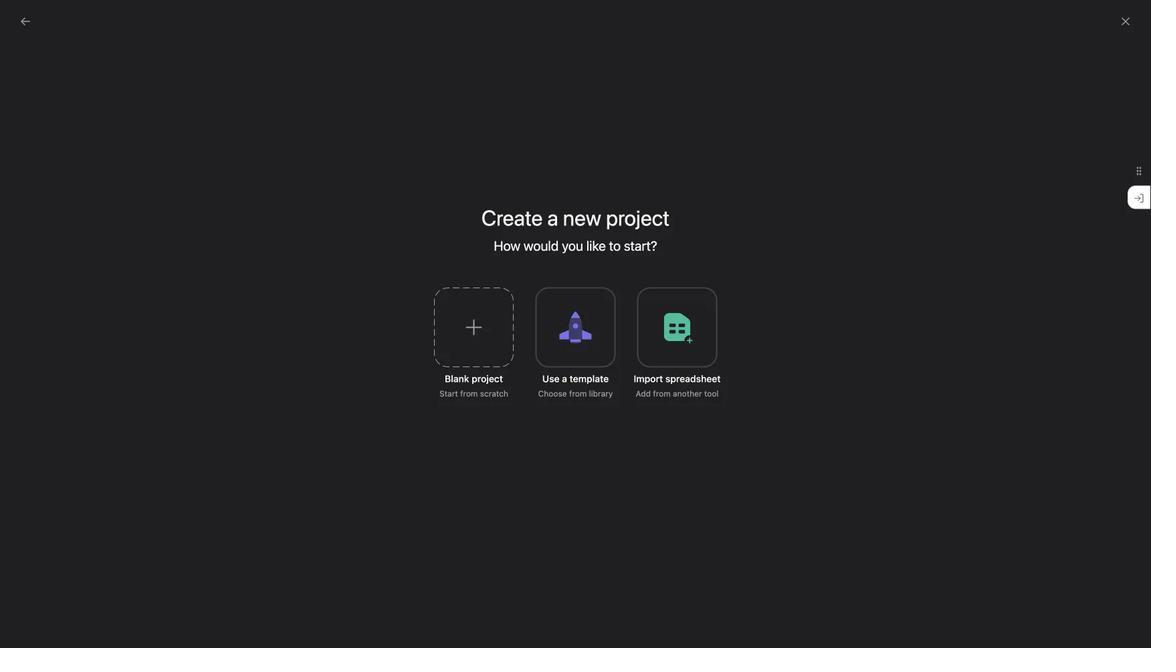 Task type: locate. For each thing, give the bounding box(es) containing it.
goal
[[595, 393, 611, 403], [302, 401, 318, 410]]

here,
[[494, 233, 515, 244]]

can
[[394, 248, 409, 259]]

1 horizontal spatial from
[[569, 389, 587, 398]]

from inside "blank project start from scratch"
[[460, 389, 478, 398]]

1 horizontal spatial you
[[531, 233, 546, 244]]

0 vertical spatial a
[[547, 205, 558, 230]]

goal left your
[[302, 401, 318, 410]]

so
[[518, 233, 528, 244], [320, 401, 329, 410]]

a
[[547, 205, 558, 230], [562, 373, 567, 384], [295, 401, 299, 410]]

1 horizontal spatial a
[[547, 205, 558, 230]]

list box
[[418, 5, 739, 27]]

so right here,
[[518, 233, 528, 244]]

your
[[349, 233, 368, 244]]

like
[[586, 238, 606, 254]]

from for blank
[[460, 389, 478, 398]]

a for new project
[[547, 205, 558, 230]]

you right how
[[531, 233, 546, 244]]

2 horizontal spatial from
[[653, 389, 671, 398]]

use
[[542, 373, 560, 384]]

add left your
[[278, 401, 293, 410]]

you left like
[[562, 238, 583, 254]]

1 from from the left
[[460, 389, 478, 398]]

0 horizontal spatial add
[[278, 401, 293, 410]]

library
[[589, 389, 613, 398]]

goal inside button
[[595, 393, 611, 403]]

so left your
[[320, 401, 329, 410]]

add goal button
[[558, 389, 617, 407]]

add inside the import spreadsheet add from another tool
[[636, 389, 651, 398]]

from
[[460, 389, 478, 398], [569, 389, 587, 398], [653, 389, 671, 398]]

people
[[673, 341, 714, 357]]

add for add goal
[[577, 393, 593, 403]]

to start?
[[609, 238, 657, 254]]

go back image
[[20, 16, 31, 27]]

0 horizontal spatial from
[[460, 389, 478, 398]]

2 horizontal spatial you
[[562, 238, 583, 254]]

from inside use a template choose from library
[[569, 389, 587, 398]]

you inside your completed tasks will appear here, so you can reference them later.
[[531, 233, 546, 244]]

from down import
[[653, 389, 671, 398]]

2 vertical spatial a
[[295, 401, 299, 410]]

0 horizontal spatial a
[[295, 401, 299, 410]]

add
[[636, 389, 651, 398], [577, 393, 593, 403], [278, 401, 293, 410]]

1 vertical spatial a
[[562, 373, 567, 384]]

template
[[570, 373, 609, 384]]

from up achieve
[[460, 389, 478, 398]]

your completed tasks will appear here, so you can reference them later.
[[349, 233, 546, 259]]

blank
[[445, 373, 469, 384]]

1 horizontal spatial goal
[[595, 393, 611, 403]]

plan
[[434, 401, 450, 410]]

add inside button
[[577, 393, 593, 403]]

a up would
[[547, 205, 558, 230]]

2 horizontal spatial add
[[636, 389, 651, 398]]

1 vertical spatial so
[[320, 401, 329, 410]]

tool
[[704, 389, 719, 398]]

you left the plan
[[418, 401, 432, 410]]

2 from from the left
[[569, 389, 587, 398]]

later.
[[480, 248, 501, 259]]

a right the use
[[562, 373, 567, 384]]

add down import
[[636, 389, 651, 398]]

add a goal so your team knows what you plan to achieve
[[278, 401, 491, 410]]

a left your
[[295, 401, 299, 410]]

add down template
[[577, 393, 593, 403]]

3 from from the left
[[653, 389, 671, 398]]

use a template choose from library
[[538, 373, 613, 398]]

how would you like to start?
[[494, 238, 657, 254]]

scratch
[[480, 389, 508, 398]]

so inside your completed tasks will appear here, so you can reference them later.
[[518, 233, 528, 244]]

0 vertical spatial so
[[518, 233, 528, 244]]

2 horizontal spatial a
[[562, 373, 567, 384]]

your
[[331, 401, 348, 410]]

blank project start from scratch
[[440, 373, 508, 398]]

you
[[531, 233, 546, 244], [562, 238, 583, 254], [418, 401, 432, 410]]

1 horizontal spatial so
[[518, 233, 528, 244]]

1 horizontal spatial add
[[577, 393, 593, 403]]

them
[[455, 248, 478, 259]]

a inside use a template choose from library
[[562, 373, 567, 384]]

0 horizontal spatial goal
[[302, 401, 318, 410]]

from inside the import spreadsheet add from another tool
[[653, 389, 671, 398]]

knows
[[371, 401, 395, 410]]

from down template
[[569, 389, 587, 398]]

goal down template
[[595, 393, 611, 403]]

another
[[673, 389, 702, 398]]



Task type: describe. For each thing, give the bounding box(es) containing it.
will
[[444, 233, 458, 244]]

tasks
[[419, 233, 442, 244]]

appear
[[461, 233, 491, 244]]

close image
[[1120, 16, 1131, 27]]

create a new project
[[482, 205, 670, 230]]

completed
[[371, 233, 417, 244]]

how
[[494, 238, 520, 254]]

import
[[634, 373, 663, 384]]

what
[[397, 401, 416, 410]]

0 horizontal spatial so
[[320, 401, 329, 410]]

a for goal
[[295, 401, 299, 410]]

import spreadsheet add from another tool
[[634, 373, 721, 398]]

0 horizontal spatial you
[[418, 401, 432, 410]]

project
[[472, 373, 503, 384]]

start
[[440, 389, 458, 398]]

add for add a goal so your team knows what you plan to achieve
[[278, 401, 293, 410]]

team
[[350, 401, 369, 410]]

a for template
[[562, 373, 567, 384]]

to
[[452, 401, 460, 410]]

choose
[[538, 389, 567, 398]]

from for import
[[653, 389, 671, 398]]

create
[[482, 205, 543, 230]]

hide sidebar image
[[17, 11, 28, 21]]

achieve
[[462, 401, 491, 410]]

new project
[[563, 205, 670, 230]]

would
[[524, 238, 559, 254]]

add goal
[[577, 393, 611, 403]]

reference
[[412, 248, 453, 259]]

spreadsheet
[[666, 373, 721, 384]]



Task type: vqa. For each thing, say whether or not it's contained in the screenshot.
From in the Blank project Start from scratch
yes



